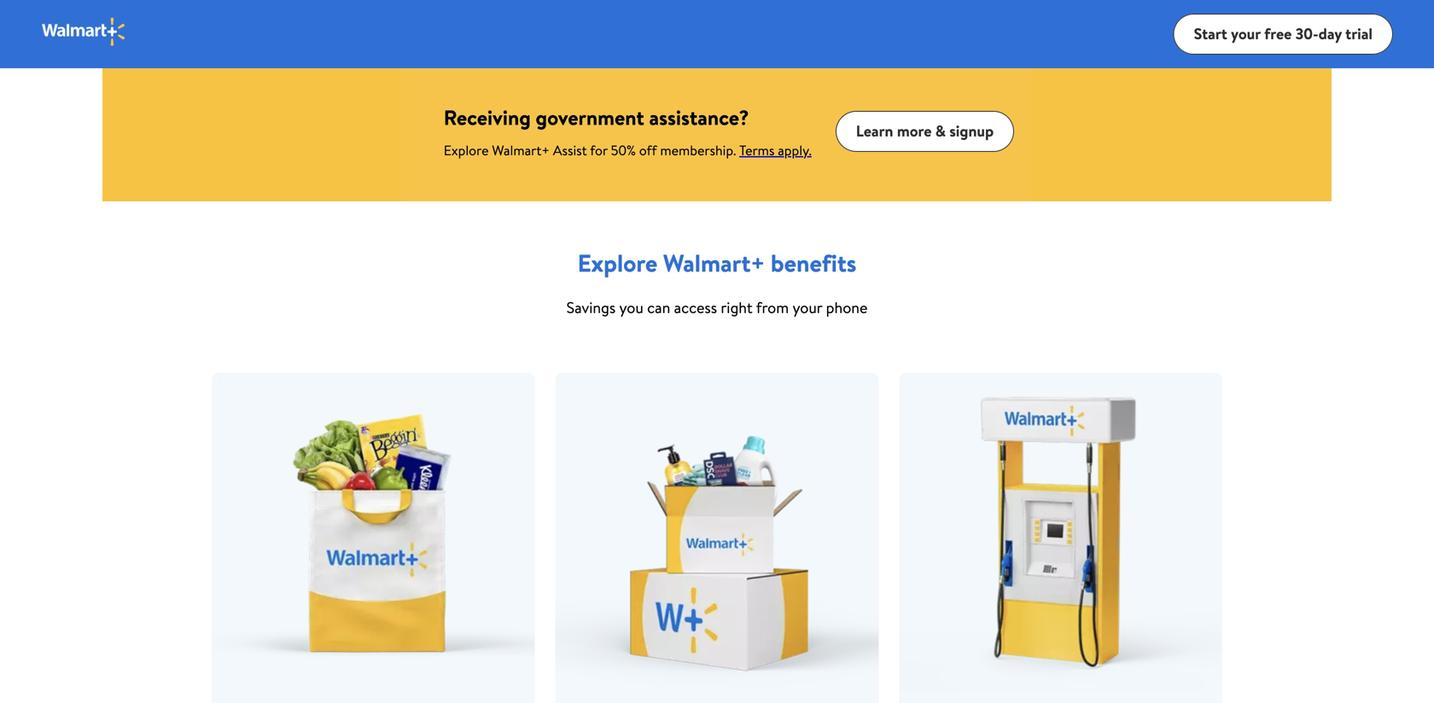 Task type: describe. For each thing, give the bounding box(es) containing it.
&
[[936, 121, 946, 142]]

learn
[[856, 121, 894, 142]]

50%
[[611, 141, 636, 160]]

explore walmart+ assist for 50% off membership. terms apply.
[[444, 141, 812, 160]]

terms
[[740, 141, 775, 160]]

assist
[[553, 141, 587, 160]]

your inside "button"
[[1232, 23, 1261, 45]]

1 horizontal spatial walmart+ image
[[717, 0, 1332, 61]]

start
[[1194, 23, 1228, 45]]

1 vertical spatial your
[[793, 297, 823, 319]]

free
[[1265, 23, 1292, 45]]

walmart+ for benefits
[[663, 246, 765, 280]]

can
[[647, 297, 671, 319]]

learn more & signup
[[856, 121, 994, 142]]

apply.
[[778, 141, 812, 160]]

receiving government assistance?
[[444, 103, 749, 132]]

government
[[536, 103, 645, 132]]

for
[[590, 141, 608, 160]]

30-
[[1296, 23, 1319, 45]]

right
[[721, 297, 753, 319]]



Task type: vqa. For each thing, say whether or not it's contained in the screenshot.
Mop within sponsored now $49.00 $99.99 shark vacmop cordless hard floor vacuum mop with dispos
no



Task type: locate. For each thing, give the bounding box(es) containing it.
trial
[[1346, 23, 1373, 45]]

explore walmart+ benefits
[[578, 246, 857, 280]]

assistance?
[[649, 103, 749, 132]]

your right the 'from'
[[793, 297, 823, 319]]

walmart+ up savings you can access right from your phone
[[663, 246, 765, 280]]

your
[[1232, 23, 1261, 45], [793, 297, 823, 319]]

0 horizontal spatial w+ image
[[102, 61, 401, 202]]

day
[[1319, 23, 1342, 45]]

walmart+ down receiving
[[492, 141, 550, 160]]

0 vertical spatial walmart+
[[492, 141, 550, 160]]

explore up you
[[578, 246, 658, 280]]

more
[[897, 121, 932, 142]]

0 horizontal spatial your
[[793, 297, 823, 319]]

explore
[[444, 141, 489, 160], [578, 246, 658, 280]]

2 w+ image from the left
[[1033, 61, 1332, 202]]

explore down receiving
[[444, 141, 489, 160]]

benefits
[[771, 246, 857, 280]]

explore for explore walmart+ assist for 50% off membership. terms apply.
[[444, 141, 489, 160]]

savings
[[567, 297, 616, 319]]

1 horizontal spatial explore
[[578, 246, 658, 280]]

walmart+ image
[[717, 0, 1332, 61], [41, 17, 127, 47]]

walmart+
[[492, 141, 550, 160], [663, 246, 765, 280]]

start your free 30-day trial button
[[1174, 14, 1394, 55]]

1 vertical spatial walmart+
[[663, 246, 765, 280]]

1 horizontal spatial w+ image
[[1033, 61, 1332, 202]]

signup
[[950, 121, 994, 142]]

start your free 30-day trial
[[1194, 23, 1373, 45]]

access
[[674, 297, 717, 319]]

0 horizontal spatial walmart+
[[492, 141, 550, 160]]

membership.
[[660, 141, 736, 160]]

1 w+ image from the left
[[102, 61, 401, 202]]

1 vertical spatial explore
[[578, 246, 658, 280]]

learn more & signup button
[[836, 111, 1015, 152]]

terms apply. link
[[740, 141, 812, 160]]

1 horizontal spatial walmart+
[[663, 246, 765, 280]]

from
[[756, 297, 789, 319]]

your left free on the top of the page
[[1232, 23, 1261, 45]]

receiving
[[444, 103, 531, 132]]

you
[[620, 297, 644, 319]]

off
[[639, 141, 657, 160]]

walmart+ for assist
[[492, 141, 550, 160]]

explore for explore walmart+ benefits
[[578, 246, 658, 280]]

phone
[[826, 297, 868, 319]]

w+ image
[[102, 61, 401, 202], [1033, 61, 1332, 202]]

0 vertical spatial your
[[1232, 23, 1261, 45]]

0 horizontal spatial walmart+ image
[[41, 17, 127, 47]]

savings you can access right from your phone
[[567, 297, 868, 319]]

0 horizontal spatial explore
[[444, 141, 489, 160]]

0 vertical spatial explore
[[444, 141, 489, 160]]

1 horizontal spatial your
[[1232, 23, 1261, 45]]



